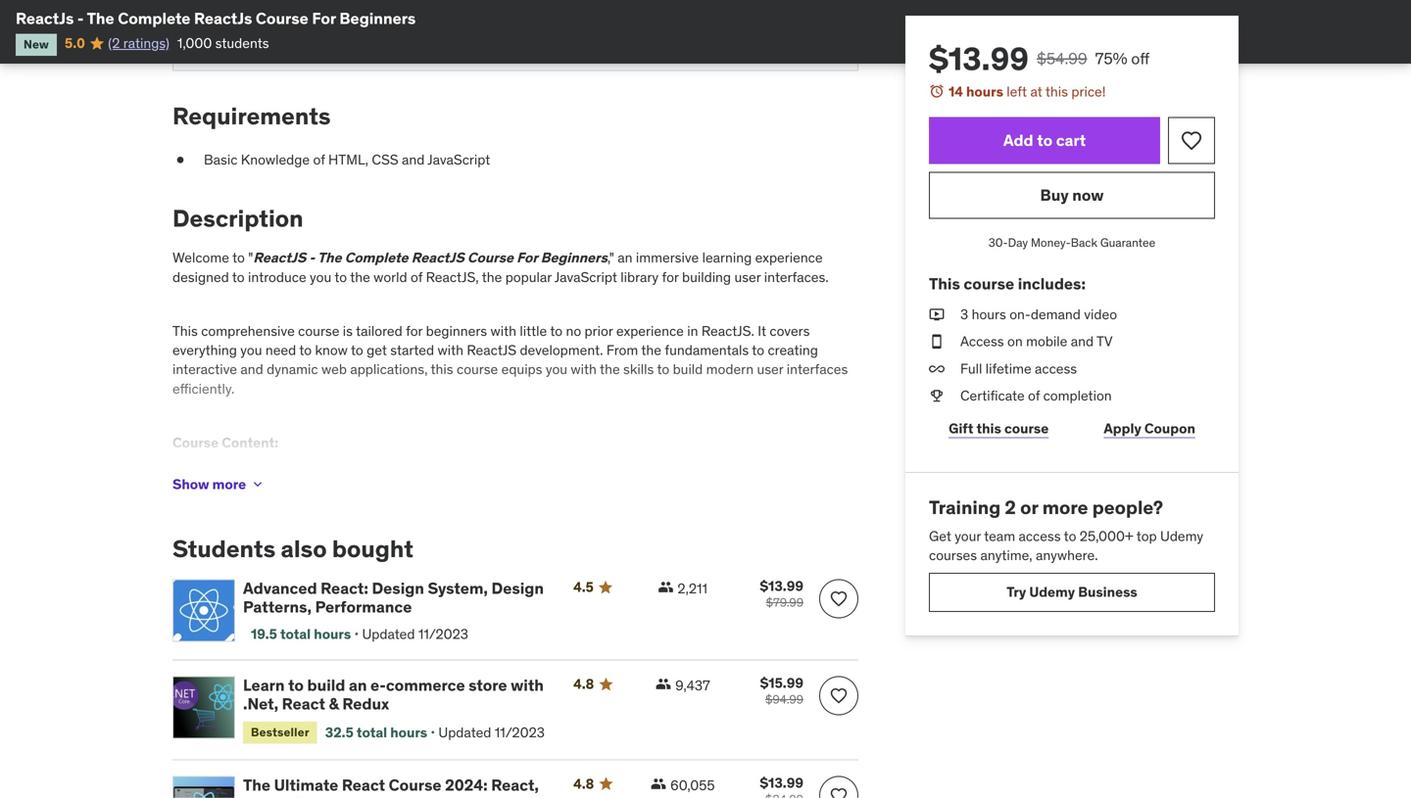 Task type: locate. For each thing, give the bounding box(es) containing it.
2 vertical spatial and
[[241, 361, 263, 379]]

with down development.
[[571, 361, 597, 379]]

course up popular
[[468, 249, 514, 267]]

build up 32.5
[[307, 676, 345, 696]]

2 vertical spatial you
[[546, 361, 568, 379]]

basic
[[204, 151, 238, 168]]

experience up interfaces.
[[755, 249, 823, 267]]

started
[[390, 342, 434, 359]]

comprehensive
[[201, 322, 295, 340]]

modern
[[706, 361, 754, 379]]

access down or
[[1019, 528, 1061, 545]]

xsmall image left "full"
[[929, 360, 945, 379]]

redux inside learn to build an e-commerce store with .net, react & redux
[[342, 695, 389, 715]]

1 horizontal spatial reactjs
[[194, 8, 252, 28]]

1 horizontal spatial this
[[977, 420, 1002, 438]]

$79.99
[[766, 596, 804, 611]]

- up 5.0
[[77, 8, 84, 28]]

of left html,
[[313, 151, 325, 168]]

your
[[955, 528, 981, 545]]

1 vertical spatial 4.8
[[574, 776, 594, 793]]

you right introduce
[[310, 268, 332, 286]]

&
[[329, 695, 339, 715], [294, 794, 304, 799]]

more inside the training 2 or more people? get your team access to 25,000+ top udemy courses anytime, anywhere.
[[1043, 496, 1089, 520]]

1 4.8 from the top
[[574, 676, 594, 694]]

get
[[367, 342, 387, 359]]

back
[[1071, 235, 1098, 251]]

of down full lifetime access in the right of the page
[[1028, 387, 1040, 405]]

the left popular
[[482, 268, 502, 286]]

1 vertical spatial of
[[411, 268, 423, 286]]

wishlist image for 60,055
[[829, 786, 849, 799]]

this inside this comprehensive course is tailored for beginners with little to no prior experience in reactjs. it covers everything you need to know to get started with reactjs development. from the fundamentals to creating interactive and dynamic web applications, this course equips you with the skills to build modern user interfaces efficiently.
[[173, 322, 198, 340]]

for up started at the left
[[406, 322, 423, 340]]

reactjs inside this comprehensive course is tailored for beginners with little to no prior experience in reactjs. it covers everything you need to know to get started with reactjs development. from the fundamentals to creating interactive and dynamic web applications, this course equips you with the skills to build modern user interfaces efficiently.
[[467, 342, 517, 359]]

you down comprehensive
[[240, 342, 262, 359]]

course inside the ultimate react course 2024: react, redux & more
[[389, 776, 442, 796]]

0 vertical spatial 4.8
[[574, 676, 594, 694]]

try udemy business
[[1007, 584, 1138, 601]]

course up students
[[256, 8, 309, 28]]

with inside learn to build an e-commerce store with .net, react & redux
[[511, 676, 544, 696]]

this course includes:
[[929, 274, 1086, 294]]

0 horizontal spatial 11/2023
[[418, 626, 469, 643]]

1 vertical spatial this
[[173, 322, 198, 340]]

experience
[[755, 249, 823, 267], [617, 322, 684, 340]]

javascript
[[428, 151, 490, 168], [555, 268, 617, 286]]

and left tv
[[1071, 333, 1094, 351]]

0 vertical spatial redux
[[342, 695, 389, 715]]

19.5
[[251, 626, 277, 643]]

reactjs
[[253, 249, 306, 267], [411, 249, 464, 267], [467, 342, 517, 359]]

2 vertical spatial this
[[977, 420, 1002, 438]]

udemy right top
[[1161, 528, 1204, 545]]

complete up ratings)
[[118, 8, 191, 28]]

0 vertical spatial more
[[212, 476, 246, 493]]

2 horizontal spatial you
[[546, 361, 568, 379]]

0 vertical spatial react
[[282, 695, 325, 715]]

buy now button
[[929, 172, 1216, 219]]

you down development.
[[546, 361, 568, 379]]

1 vertical spatial the
[[318, 249, 342, 267]]

with left little
[[491, 322, 517, 340]]

2 vertical spatial wishlist image
[[829, 786, 849, 799]]

xsmall image left 9,437
[[656, 677, 672, 693]]

commerce
[[386, 676, 465, 696]]

1 vertical spatial experience
[[617, 322, 684, 340]]

covers
[[770, 322, 810, 340]]

0 vertical spatial complete
[[118, 8, 191, 28]]

with right store
[[511, 676, 544, 696]]

udemy
[[1161, 528, 1204, 545], [1030, 584, 1075, 601]]

this right at
[[1046, 83, 1069, 100]]

total right 19.5
[[280, 626, 311, 643]]

0 vertical spatial for
[[662, 268, 679, 286]]

this
[[929, 274, 961, 294], [173, 322, 198, 340]]

this inside gift this course link
[[977, 420, 1002, 438]]

updated 11/2023 down store
[[439, 724, 545, 742]]

updated
[[362, 626, 415, 643], [439, 724, 492, 742]]

to
[[1037, 130, 1053, 150], [232, 249, 245, 267], [232, 268, 245, 286], [335, 268, 347, 286], [550, 322, 563, 340], [299, 342, 312, 359], [351, 342, 363, 359], [752, 342, 765, 359], [657, 361, 670, 379], [1064, 528, 1077, 545], [288, 676, 304, 696]]

1 horizontal spatial an
[[618, 249, 633, 267]]

for inside this comprehensive course is tailored for beginners with little to no prior experience in reactjs. it covers everything you need to know to get started with reactjs development. from the fundamentals to creating interactive and dynamic web applications, this course equips you with the skills to build modern user interfaces efficiently.
[[406, 322, 423, 340]]

and inside this comprehensive course is tailored for beginners with little to no prior experience in reactjs. it covers everything you need to know to get started with reactjs development. from the fundamentals to creating interactive and dynamic web applications, this course equips you with the skills to build modern user interfaces efficiently.
[[241, 361, 263, 379]]

1 horizontal spatial the
[[243, 776, 271, 796]]

little
[[520, 322, 547, 340]]

0 vertical spatial $13.99
[[929, 39, 1029, 78]]

coupon
[[1145, 420, 1196, 438]]

and
[[402, 151, 425, 168], [1071, 333, 1094, 351], [241, 361, 263, 379]]

for inside ," an immersive learning experience designed to introduce you to the world of reactjs, the popular javascript library for building user interfaces.
[[662, 268, 679, 286]]

$13.99 up 14
[[929, 39, 1029, 78]]

0 vertical spatial beginners
[[340, 8, 416, 28]]

the inside the ultimate react course 2024: react, redux & more
[[243, 776, 271, 796]]

0 vertical spatial 11/2023
[[418, 626, 469, 643]]

0 vertical spatial user
[[735, 268, 761, 286]]

to left get
[[351, 342, 363, 359]]

try udemy business link
[[929, 573, 1216, 613]]

hours right 14
[[967, 83, 1004, 100]]

1 horizontal spatial udemy
[[1161, 528, 1204, 545]]

2 4.8 from the top
[[574, 776, 594, 793]]

0 vertical spatial total
[[280, 626, 311, 643]]

react down '32.5 total hours'
[[342, 776, 385, 796]]

react up bestseller
[[282, 695, 325, 715]]

$13.99 for $13.99
[[760, 775, 804, 792]]

user down creating
[[757, 361, 784, 379]]

-
[[77, 8, 84, 28], [309, 249, 315, 267]]

1 horizontal spatial -
[[309, 249, 315, 267]]

2 horizontal spatial and
[[1071, 333, 1094, 351]]

11/2023 up react,
[[495, 724, 545, 742]]

0 horizontal spatial reactjs
[[253, 249, 306, 267]]

1 vertical spatial an
[[349, 676, 367, 696]]

xsmall image left 3
[[929, 305, 945, 325]]

complete up world
[[345, 249, 408, 267]]

0 horizontal spatial updated
[[362, 626, 415, 643]]

0 horizontal spatial for
[[312, 8, 336, 28]]

$13.99 down the $94.99 at the bottom
[[760, 775, 804, 792]]

course down the beginners at the left of page
[[457, 361, 498, 379]]

this down started at the left
[[431, 361, 454, 379]]

1 vertical spatial &
[[294, 794, 304, 799]]

0 horizontal spatial more
[[212, 476, 246, 493]]

"
[[248, 249, 253, 267]]

1 vertical spatial updated
[[439, 724, 492, 742]]

reactjs - the complete reactjs course for beginners
[[16, 8, 416, 28]]

xsmall image inside show more button
[[250, 477, 266, 493]]

this comprehensive course is tailored for beginners with little to no prior experience in reactjs. it covers everything you need to know to get started with reactjs development. from the fundamentals to creating interactive and dynamic web applications, this course equips you with the skills to build modern user interfaces efficiently.
[[173, 322, 848, 398]]

more inside button
[[212, 476, 246, 493]]

0 horizontal spatial for
[[406, 322, 423, 340]]

1 vertical spatial for
[[406, 322, 423, 340]]

ultimate
[[274, 776, 339, 796]]

xsmall image left 60,055
[[651, 777, 667, 792]]

0 vertical spatial updated
[[362, 626, 415, 643]]

1 horizontal spatial redux
[[342, 695, 389, 715]]

access inside the training 2 or more people? get your team access to 25,000+ top udemy courses anytime, anywhere.
[[1019, 528, 1061, 545]]

business
[[1079, 584, 1138, 601]]

to inside learn to build an e-commerce store with .net, react & redux
[[288, 676, 304, 696]]

hours down performance
[[314, 626, 351, 643]]

get
[[929, 528, 952, 545]]

more right or
[[1043, 496, 1089, 520]]

javascript right 'css'
[[428, 151, 490, 168]]

total for 32.5
[[357, 724, 387, 742]]

0 horizontal spatial &
[[294, 794, 304, 799]]

1 horizontal spatial more
[[1043, 496, 1089, 520]]

xsmall image left basic
[[173, 150, 188, 169]]

top
[[1137, 528, 1157, 545]]

2 horizontal spatial this
[[1046, 83, 1069, 100]]

4.8 right react,
[[574, 776, 594, 793]]

design right system,
[[492, 579, 544, 599]]

of inside ," an immersive learning experience designed to introduce you to the world of reactjs, the popular javascript library for building user interfaces.
[[411, 268, 423, 286]]

0 vertical spatial you
[[310, 268, 332, 286]]

training 2 or more people? get your team access to 25,000+ top udemy courses anytime, anywhere.
[[929, 496, 1204, 565]]

1 vertical spatial wishlist image
[[829, 590, 849, 609]]

1 vertical spatial redux
[[243, 794, 290, 799]]

for
[[662, 268, 679, 286], [406, 322, 423, 340]]

updated down store
[[439, 724, 492, 742]]

to up anywhere.
[[1064, 528, 1077, 545]]

udemy right the try
[[1030, 584, 1075, 601]]

dynamic
[[267, 361, 318, 379]]

1 vertical spatial updated 11/2023
[[439, 724, 545, 742]]

11/2023 down system,
[[418, 626, 469, 643]]

gift this course
[[949, 420, 1049, 438]]

of right world
[[411, 268, 423, 286]]

0 horizontal spatial this
[[173, 322, 198, 340]]

1 horizontal spatial react
[[342, 776, 385, 796]]

course up know
[[298, 322, 340, 340]]

updated down advanced react: design system, design patterns, performance
[[362, 626, 415, 643]]

1,000 students
[[177, 34, 269, 52]]

no
[[566, 322, 581, 340]]

xsmall image left access
[[929, 332, 945, 352]]

advanced react: design system, design patterns, performance link
[[243, 579, 550, 618]]

course content:
[[173, 434, 279, 452]]

beginners
[[340, 8, 416, 28], [541, 249, 608, 267]]

updated 11/2023 down "advanced react: design system, design patterns, performance" link
[[362, 626, 469, 643]]

updated 11/2023 for 19.5 total hours
[[362, 626, 469, 643]]

user inside ," an immersive learning experience designed to introduce you to the world of reactjs, the popular javascript library for building user interfaces.
[[735, 268, 761, 286]]

1 vertical spatial and
[[1071, 333, 1094, 351]]

to right learn
[[288, 676, 304, 696]]

1 vertical spatial this
[[431, 361, 454, 379]]

react
[[282, 695, 325, 715], [342, 776, 385, 796]]

the left world
[[350, 268, 370, 286]]

xsmall image for 9,437
[[656, 677, 672, 693]]

for down immersive
[[662, 268, 679, 286]]

1 horizontal spatial build
[[673, 361, 703, 379]]

1,000
[[177, 34, 212, 52]]

0 horizontal spatial total
[[280, 626, 311, 643]]

0 horizontal spatial the
[[87, 8, 114, 28]]

reactjs up reactjs,
[[411, 249, 464, 267]]

interactive
[[173, 361, 237, 379]]

redux left more
[[243, 794, 290, 799]]

1 horizontal spatial &
[[329, 695, 339, 715]]

1 horizontal spatial design
[[492, 579, 544, 599]]

to left world
[[335, 268, 347, 286]]

$13.99 for $13.99 $79.99
[[760, 578, 804, 596]]

xsmall image left certificate
[[929, 387, 945, 406]]

store
[[469, 676, 507, 696]]

0 vertical spatial an
[[618, 249, 633, 267]]

applications,
[[350, 361, 428, 379]]

0 horizontal spatial beginners
[[340, 8, 416, 28]]

with
[[491, 322, 517, 340], [438, 342, 464, 359], [571, 361, 597, 379], [511, 676, 544, 696]]

xsmall image
[[929, 305, 945, 325], [929, 360, 945, 379], [929, 387, 945, 406], [658, 580, 674, 596], [651, 777, 667, 792]]

1 horizontal spatial updated
[[439, 724, 492, 742]]

complete
[[118, 8, 191, 28], [345, 249, 408, 267]]

tv
[[1097, 333, 1113, 351]]

0 horizontal spatial design
[[372, 579, 424, 599]]

1 horizontal spatial complete
[[345, 249, 408, 267]]

completion
[[1044, 387, 1112, 405]]

1 vertical spatial react
[[342, 776, 385, 796]]

wishlist image
[[1180, 129, 1204, 153], [829, 590, 849, 609], [829, 786, 849, 799]]

1 horizontal spatial experience
[[755, 249, 823, 267]]

- right "
[[309, 249, 315, 267]]

the right "
[[318, 249, 342, 267]]

this for this comprehensive course is tailored for beginners with little to no prior experience in reactjs. it covers everything you need to know to get started with reactjs development. from the fundamentals to creating interactive and dynamic web applications, this course equips you with the skills to build modern user interfaces efficiently.
[[173, 322, 198, 340]]

designed
[[173, 268, 229, 286]]

1 horizontal spatial and
[[402, 151, 425, 168]]

2 horizontal spatial reactjs
[[467, 342, 517, 359]]

4.5
[[574, 579, 594, 596]]

interfaces
[[787, 361, 848, 379]]

1 vertical spatial user
[[757, 361, 784, 379]]

$54.99
[[1037, 49, 1088, 69]]

react inside the ultimate react course 2024: react, redux & more
[[342, 776, 385, 796]]

user
[[735, 268, 761, 286], [757, 361, 784, 379]]

1 vertical spatial build
[[307, 676, 345, 696]]

1 vertical spatial $13.99
[[760, 578, 804, 596]]

total
[[280, 626, 311, 643], [357, 724, 387, 742]]

course left 2024:
[[389, 776, 442, 796]]

0 horizontal spatial of
[[313, 151, 325, 168]]

the ultimate react course 2024: react, redux & more
[[243, 776, 539, 799]]

access down mobile
[[1035, 360, 1077, 378]]

2 vertical spatial $13.99
[[760, 775, 804, 792]]

1 vertical spatial for
[[517, 249, 538, 267]]

2 vertical spatial the
[[243, 776, 271, 796]]

0 vertical spatial build
[[673, 361, 703, 379]]

more
[[307, 794, 345, 799]]

this right the gift
[[977, 420, 1002, 438]]

show more
[[173, 476, 246, 493]]

an right ,"
[[618, 249, 633, 267]]

0 vertical spatial experience
[[755, 249, 823, 267]]

0 horizontal spatial and
[[241, 361, 263, 379]]

an inside learn to build an e-commerce store with .net, react & redux
[[349, 676, 367, 696]]

reactjs up 1,000 students
[[194, 8, 252, 28]]

1 horizontal spatial you
[[310, 268, 332, 286]]

xsmall image for certificate
[[929, 387, 945, 406]]

reactjs up introduce
[[253, 249, 306, 267]]

an left e-
[[349, 676, 367, 696]]

xsmall image
[[173, 150, 188, 169], [929, 332, 945, 352], [250, 477, 266, 493], [656, 677, 672, 693]]

30-day money-back guarantee
[[989, 235, 1156, 251]]

1 horizontal spatial for
[[662, 268, 679, 286]]

reactjs.
[[702, 322, 755, 340]]

and right 'css'
[[402, 151, 425, 168]]

course up show
[[173, 434, 219, 452]]

0 horizontal spatial an
[[349, 676, 367, 696]]

4.8
[[574, 676, 594, 694], [574, 776, 594, 793]]

0 horizontal spatial this
[[431, 361, 454, 379]]

0 vertical spatial this
[[929, 274, 961, 294]]

xsmall image down content:
[[250, 477, 266, 493]]

1 vertical spatial udemy
[[1030, 584, 1075, 601]]

1 vertical spatial you
[[240, 342, 262, 359]]

more right show
[[212, 476, 246, 493]]

description
[[173, 204, 303, 233]]

this for this course includes:
[[929, 274, 961, 294]]

prior
[[585, 322, 613, 340]]

& left more
[[294, 794, 304, 799]]

learning
[[702, 249, 752, 267]]

reactjs up new
[[16, 8, 74, 28]]

reactjs up equips
[[467, 342, 517, 359]]

0 horizontal spatial experience
[[617, 322, 684, 340]]

0 vertical spatial of
[[313, 151, 325, 168]]

0 horizontal spatial complete
[[118, 8, 191, 28]]

1 horizontal spatial 11/2023
[[495, 724, 545, 742]]

total right 32.5
[[357, 724, 387, 742]]

updated 11/2023 for 32.5 total hours
[[439, 724, 545, 742]]

0 vertical spatial updated 11/2023
[[362, 626, 469, 643]]

0 horizontal spatial redux
[[243, 794, 290, 799]]

javascript down ,"
[[555, 268, 617, 286]]

the up (2
[[87, 8, 114, 28]]

0 vertical spatial the
[[87, 8, 114, 28]]

the
[[87, 8, 114, 28], [318, 249, 342, 267], [243, 776, 271, 796]]

1 vertical spatial total
[[357, 724, 387, 742]]

1 horizontal spatial beginners
[[541, 249, 608, 267]]

access
[[1035, 360, 1077, 378], [1019, 528, 1061, 545]]

& up 32.5
[[329, 695, 339, 715]]

experience up from
[[617, 322, 684, 340]]

it
[[758, 322, 767, 340]]

design down the bought
[[372, 579, 424, 599]]

build down fundamentals
[[673, 361, 703, 379]]

0 horizontal spatial udemy
[[1030, 584, 1075, 601]]

to left the 'cart'
[[1037, 130, 1053, 150]]

redux up '32.5 total hours'
[[342, 695, 389, 715]]

4.8 for 60,055
[[574, 776, 594, 793]]

the left ultimate
[[243, 776, 271, 796]]

and down comprehensive
[[241, 361, 263, 379]]

1 vertical spatial more
[[1043, 496, 1089, 520]]

4.8 right store
[[574, 676, 594, 694]]

$13.99 right the 2,211
[[760, 578, 804, 596]]

building
[[682, 268, 731, 286]]

1 horizontal spatial reactjs
[[411, 249, 464, 267]]



Task type: describe. For each thing, give the bounding box(es) containing it.
1 vertical spatial beginners
[[541, 249, 608, 267]]

wishlist image
[[829, 687, 849, 706]]

anytime,
[[981, 547, 1033, 565]]

xsmall image for full
[[929, 360, 945, 379]]

to left "
[[232, 249, 245, 267]]

2 horizontal spatial the
[[318, 249, 342, 267]]

to left no
[[550, 322, 563, 340]]

redux inside the ultimate react course 2024: react, redux & more
[[243, 794, 290, 799]]

apply coupon
[[1104, 420, 1196, 438]]

is
[[343, 322, 353, 340]]

the up skills
[[641, 342, 662, 359]]

full
[[961, 360, 983, 378]]

basic knowledge of html, css and javascript
[[204, 151, 490, 168]]

introduce
[[248, 268, 306, 286]]

to up dynamic
[[299, 342, 312, 359]]

people?
[[1093, 496, 1164, 520]]

an inside ," an immersive learning experience designed to introduce you to the world of reactjs, the popular javascript library for building user interfaces.
[[618, 249, 633, 267]]

learn
[[243, 676, 285, 696]]

add
[[1004, 130, 1034, 150]]

react,
[[491, 776, 539, 796]]

html,
[[328, 151, 369, 168]]

2 vertical spatial of
[[1028, 387, 1040, 405]]

show more button
[[173, 465, 266, 505]]

1 vertical spatial complete
[[345, 249, 408, 267]]

build inside this comprehensive course is tailored for beginners with little to no prior experience in reactjs. it covers everything you need to know to get started with reactjs development. from the fundamentals to creating interactive and dynamic web applications, this course equips you with the skills to build modern user interfaces efficiently.
[[673, 361, 703, 379]]

access on mobile and tv
[[961, 333, 1113, 351]]

xsmall image left the 2,211
[[658, 580, 674, 596]]

courses
[[929, 547, 977, 565]]

cart
[[1056, 130, 1086, 150]]

total for 19.5
[[280, 626, 311, 643]]

equips
[[502, 361, 543, 379]]

& inside learn to build an e-commerce store with .net, react & redux
[[329, 695, 339, 715]]

0 vertical spatial access
[[1035, 360, 1077, 378]]

off
[[1132, 49, 1150, 69]]

training
[[929, 496, 1001, 520]]

students
[[173, 535, 276, 564]]

xsmall image for 3
[[929, 305, 945, 325]]

5.0
[[65, 34, 85, 52]]

2 reactjs from the left
[[194, 8, 252, 28]]

to inside the training 2 or more people? get your team access to 25,000+ top udemy courses anytime, anywhere.
[[1064, 528, 1077, 545]]

11/2023 for 19.5 total hours
[[418, 626, 469, 643]]

lifetime
[[986, 360, 1032, 378]]

immersive
[[636, 249, 699, 267]]

0 horizontal spatial you
[[240, 342, 262, 359]]

$13.99 $79.99
[[760, 578, 804, 611]]

build inside learn to build an e-commerce store with .net, react & redux
[[307, 676, 345, 696]]

on-
[[1010, 306, 1031, 324]]

add to cart button
[[929, 117, 1161, 164]]

0 vertical spatial this
[[1046, 83, 1069, 100]]

this inside this comprehensive course is tailored for beginners with little to no prior experience in reactjs. it covers everything you need to know to get started with reactjs development. from the fundamentals to creating interactive and dynamic web applications, this course equips you with the skills to build modern user interfaces efficiently.
[[431, 361, 454, 379]]

apply coupon button
[[1085, 410, 1216, 449]]

video
[[1084, 306, 1118, 324]]

11/2023 for 32.5 total hours
[[495, 724, 545, 742]]

need
[[266, 342, 296, 359]]

hours right 3
[[972, 306, 1007, 324]]

alarm image
[[929, 83, 945, 99]]

bestseller
[[251, 725, 310, 740]]

hours down learn to build an e-commerce store with .net, react & redux link at the bottom left
[[390, 724, 428, 742]]

reactjs,
[[426, 268, 479, 286]]

experience inside ," an immersive learning experience designed to introduce you to the world of reactjs, the popular javascript library for building user interfaces.
[[755, 249, 823, 267]]

you inside ," an immersive learning experience designed to introduce you to the world of reactjs, the popular javascript library for building user interfaces.
[[310, 268, 332, 286]]

with down the beginners at the left of page
[[438, 342, 464, 359]]

3 hours on-demand video
[[961, 306, 1118, 324]]

javascript inside ," an immersive learning experience designed to introduce you to the world of reactjs, the popular javascript library for building user interfaces.
[[555, 268, 617, 286]]

show
[[173, 476, 209, 493]]

performance
[[315, 598, 412, 618]]

user inside this comprehensive course is tailored for beginners with little to no prior experience in reactjs. it covers everything you need to know to get started with reactjs development. from the fundamentals to creating interactive and dynamic web applications, this course equips you with the skills to build modern user interfaces efficiently.
[[757, 361, 784, 379]]

0 vertical spatial for
[[312, 8, 336, 28]]

beginners
[[426, 322, 487, 340]]

learn to build an e-commerce store with .net, react & redux link
[[243, 676, 550, 715]]

$13.99 $54.99 75% off
[[929, 39, 1150, 78]]

learn to build an e-commerce store with .net, react & redux
[[243, 676, 544, 715]]

30-
[[989, 235, 1008, 251]]

demand
[[1031, 306, 1081, 324]]

xsmall image for access on mobile and tv
[[929, 332, 945, 352]]

0 vertical spatial wishlist image
[[1180, 129, 1204, 153]]

patterns,
[[243, 598, 312, 618]]

new
[[24, 37, 49, 52]]

skills
[[623, 361, 654, 379]]

," an immersive learning experience designed to introduce you to the world of reactjs, the popular javascript library for building user interfaces.
[[173, 249, 829, 286]]

apply
[[1104, 420, 1142, 438]]

price!
[[1072, 83, 1106, 100]]

interfaces.
[[764, 268, 829, 286]]

0 vertical spatial and
[[402, 151, 425, 168]]

guarantee
[[1101, 235, 1156, 251]]

the ultimate react course 2024: react, redux & more link
[[243, 776, 550, 799]]

buy now
[[1041, 185, 1104, 205]]

2024:
[[445, 776, 488, 796]]

to down it
[[752, 342, 765, 359]]

udemy inside the training 2 or more people? get your team access to 25,000+ top udemy courses anytime, anywhere.
[[1161, 528, 1204, 545]]

fundamentals
[[665, 342, 749, 359]]

4.8 for 9,437
[[574, 676, 594, 694]]

efficiently.
[[173, 380, 235, 398]]

welcome to " reactjs - the complete reactjs course for beginners
[[173, 249, 608, 267]]

react inside learn to build an e-commerce store with .net, react & redux
[[282, 695, 325, 715]]

19.5 total hours
[[251, 626, 351, 643]]

know
[[315, 342, 348, 359]]

ratings)
[[123, 34, 169, 52]]

udemy inside 'link'
[[1030, 584, 1075, 601]]

now
[[1073, 185, 1104, 205]]

on
[[1008, 333, 1023, 351]]

access
[[961, 333, 1004, 351]]

students
[[215, 34, 269, 52]]

1 vertical spatial -
[[309, 249, 315, 267]]

$13.99 for $13.99 $54.99 75% off
[[929, 39, 1029, 78]]

gift
[[949, 420, 974, 438]]

money-
[[1031, 235, 1071, 251]]

full lifetime access
[[961, 360, 1077, 378]]

updated for 19.5 total hours
[[362, 626, 415, 643]]

gift this course link
[[929, 410, 1069, 449]]

e-
[[371, 676, 386, 696]]

1 horizontal spatial for
[[517, 249, 538, 267]]

0 horizontal spatial -
[[77, 8, 84, 28]]

25,000+
[[1080, 528, 1134, 545]]

0 vertical spatial javascript
[[428, 151, 490, 168]]

or
[[1021, 496, 1039, 520]]

.net,
[[243, 695, 279, 715]]

at
[[1031, 83, 1043, 100]]

2 design from the left
[[492, 579, 544, 599]]

3
[[961, 306, 969, 324]]

to right skills
[[657, 361, 670, 379]]

small image
[[197, 35, 217, 54]]

team
[[984, 528, 1016, 545]]

advanced
[[243, 579, 317, 599]]

32.5
[[325, 724, 354, 742]]

css
[[372, 151, 399, 168]]

1 design from the left
[[372, 579, 424, 599]]

to right the designed
[[232, 268, 245, 286]]

bought
[[332, 535, 414, 564]]

in
[[687, 322, 698, 340]]

experience inside this comprehensive course is tailored for beginners with little to no prior experience in reactjs. it covers everything you need to know to get started with reactjs development. from the fundamentals to creating interactive and dynamic web applications, this course equips you with the skills to build modern user interfaces efficiently.
[[617, 322, 684, 340]]

left
[[1007, 83, 1027, 100]]

1 reactjs from the left
[[16, 8, 74, 28]]

try
[[1007, 584, 1027, 601]]

32.5 total hours
[[325, 724, 428, 742]]

to inside "button"
[[1037, 130, 1053, 150]]

the down from
[[600, 361, 620, 379]]

world
[[374, 268, 407, 286]]

everything
[[173, 342, 237, 359]]

14 hours left at this price!
[[949, 83, 1106, 100]]

2
[[1005, 496, 1016, 520]]

updated for 32.5 total hours
[[439, 724, 492, 742]]

wishlist image for 2,211
[[829, 590, 849, 609]]

xsmall image for basic knowledge of html, css and javascript
[[173, 150, 188, 169]]

requirements
[[173, 101, 331, 131]]

course down certificate of completion on the right
[[1005, 420, 1049, 438]]

& inside the ultimate react course 2024: react, redux & more
[[294, 794, 304, 799]]

course up 3
[[964, 274, 1015, 294]]



Task type: vqa. For each thing, say whether or not it's contained in the screenshot.
Course in the The Ultimate React Course 2024: React, Redux & More
yes



